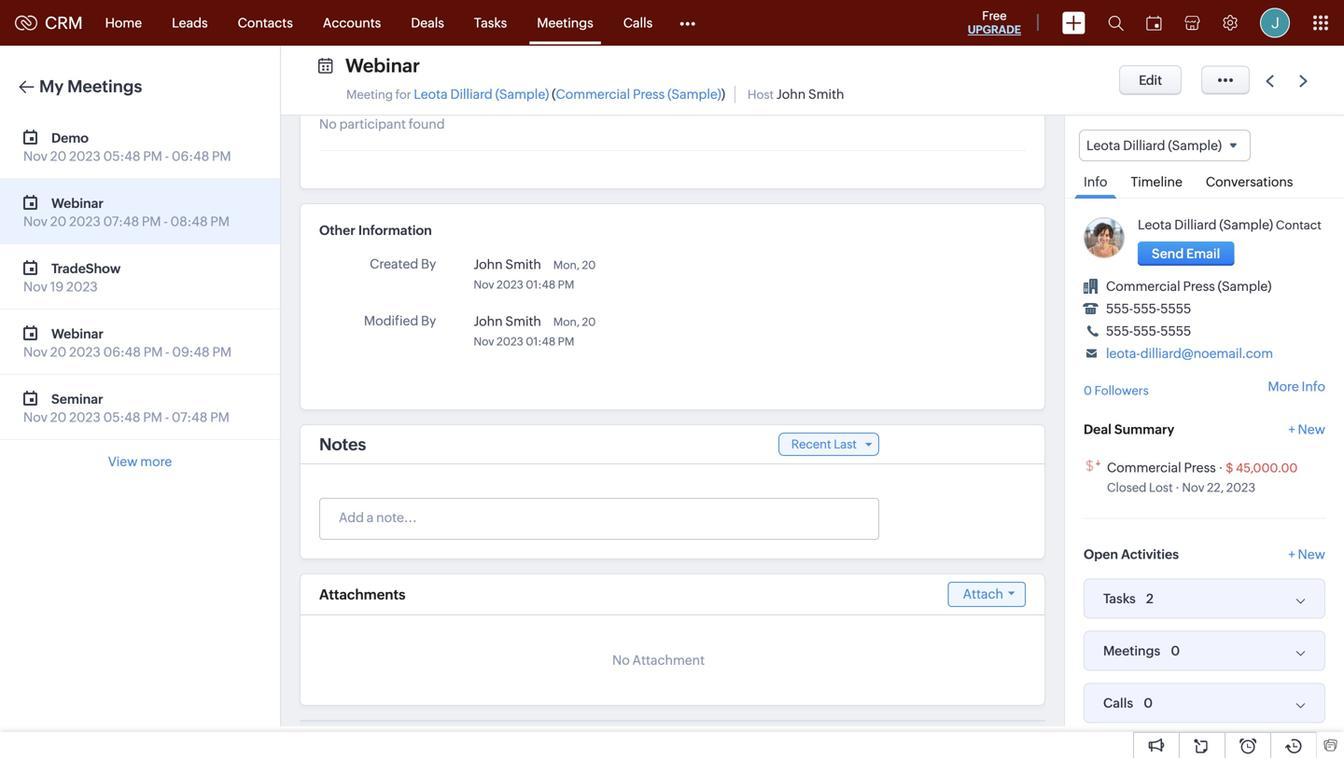 Task type: locate. For each thing, give the bounding box(es) containing it.
accounts
[[323, 15, 381, 30]]

leota down timeline
[[1138, 218, 1172, 233]]

deal summary
[[1084, 423, 1175, 438]]

1 vertical spatial smith
[[505, 257, 541, 272]]

20 for demo nov 20 2023 05:48 pm - 06:48 pm
[[50, 149, 66, 164]]

0 horizontal spatial dilliard
[[450, 87, 493, 102]]

1 vertical spatial dilliard
[[1123, 138, 1166, 153]]

1 vertical spatial john smith
[[474, 314, 541, 329]]

· right lost
[[1176, 481, 1180, 495]]

timeline link
[[1122, 162, 1192, 198]]

0 horizontal spatial tasks
[[474, 15, 507, 30]]

0 vertical spatial meetings
[[537, 15, 593, 30]]

by right created
[[421, 257, 436, 272]]

leota dilliard (sample) link up found
[[414, 87, 549, 102]]

smith for created by
[[505, 257, 541, 272]]

None button
[[1119, 65, 1182, 95], [1138, 242, 1234, 266], [1119, 65, 1182, 95], [1138, 242, 1234, 266]]

05:48 up view
[[103, 410, 140, 425]]

1 john smith from the top
[[474, 257, 541, 272]]

no left attachment
[[612, 653, 630, 668]]

- up more
[[165, 410, 169, 425]]

2 john smith from the top
[[474, 314, 541, 329]]

home link
[[90, 0, 157, 45]]

upgrade
[[968, 23, 1021, 36]]

conversations
[[1206, 175, 1293, 190]]

last
[[834, 438, 857, 452]]

open activities
[[1084, 548, 1179, 563]]

1 horizontal spatial 06:48
[[172, 149, 209, 164]]

(sample) left (
[[495, 87, 549, 102]]

05:48 for demo
[[103, 149, 140, 164]]

free upgrade
[[968, 9, 1021, 36]]

(sample) down the leota dilliard (sample) contact
[[1218, 279, 1272, 294]]

leota right for
[[414, 87, 448, 102]]

07:48 inside webinar nov 20 2023 07:48 pm - 08:48 pm
[[103, 214, 139, 229]]

0 for calls
[[1144, 697, 1153, 712]]

press inside commercial press · $ 45,000.00 closed lost · nov 22, 2023
[[1184, 461, 1216, 476]]

2 by from the top
[[421, 314, 436, 329]]

06:48 up 08:48
[[172, 149, 209, 164]]

0 horizontal spatial 06:48
[[103, 345, 141, 360]]

- inside seminar nov 20 2023 05:48 pm - 07:48 pm
[[165, 410, 169, 425]]

0 horizontal spatial 07:48
[[103, 214, 139, 229]]

1 vertical spatial + new
[[1289, 548, 1326, 563]]

press down calls link
[[633, 87, 665, 102]]

0 vertical spatial leota
[[414, 87, 448, 102]]

0 horizontal spatial ·
[[1176, 481, 1180, 495]]

0 vertical spatial mon, 20 nov 2023 01:48 pm
[[474, 259, 596, 291]]

0 vertical spatial john smith
[[474, 257, 541, 272]]

webinar inside webinar nov 20 2023 07:48 pm - 08:48 pm
[[51, 196, 104, 211]]

0 vertical spatial no
[[319, 117, 337, 132]]

by right modified
[[421, 314, 436, 329]]

deals link
[[396, 0, 459, 45]]

1 vertical spatial webinar
[[51, 196, 104, 211]]

search element
[[1097, 0, 1135, 46]]

dilliard right for
[[450, 87, 493, 102]]

(sample) up timeline link
[[1168, 138, 1222, 153]]

05:48
[[103, 149, 140, 164], [103, 410, 140, 425]]

create menu image
[[1062, 12, 1086, 34]]

1 vertical spatial 0
[[1171, 644, 1180, 659]]

2 horizontal spatial leota
[[1138, 218, 1172, 233]]

20
[[50, 149, 66, 164], [50, 214, 66, 229], [582, 259, 596, 272], [582, 316, 596, 329], [50, 345, 66, 360], [50, 410, 66, 425]]

no
[[319, 117, 337, 132], [612, 653, 630, 668]]

conversations link
[[1197, 162, 1303, 198]]

nov inside webinar nov 20 2023 07:48 pm - 08:48 pm
[[23, 214, 48, 229]]

press
[[633, 87, 665, 102], [1183, 279, 1215, 294], [1184, 461, 1216, 476]]

2023
[[69, 149, 101, 164], [69, 214, 101, 229], [497, 279, 524, 291], [66, 280, 98, 295], [497, 336, 524, 348], [69, 345, 101, 360], [69, 410, 101, 425], [1227, 481, 1256, 495]]

1 vertical spatial no
[[612, 653, 630, 668]]

john right host at the top right of the page
[[777, 87, 806, 102]]

0 horizontal spatial meetings
[[67, 77, 142, 96]]

20 inside seminar nov 20 2023 05:48 pm - 07:48 pm
[[50, 410, 66, 425]]

- inside webinar nov 20 2023 06:48 pm - 09:48 pm
[[165, 345, 169, 360]]

1 horizontal spatial ·
[[1219, 461, 1223, 476]]

0 vertical spatial ·
[[1219, 461, 1223, 476]]

- inside demo nov 20 2023 05:48 pm - 06:48 pm
[[165, 149, 169, 164]]

2 mon, 20 nov 2023 01:48 pm from the top
[[474, 316, 596, 348]]

meetings up (
[[537, 15, 593, 30]]

1 vertical spatial ·
[[1176, 481, 1180, 495]]

- left 09:48
[[165, 345, 169, 360]]

1 horizontal spatial tasks
[[1103, 592, 1136, 607]]

1 vertical spatial commercial
[[1106, 279, 1181, 294]]

commercial up leota-
[[1106, 279, 1181, 294]]

0 horizontal spatial 0
[[1084, 384, 1092, 398]]

05:48 up webinar nov 20 2023 07:48 pm - 08:48 pm
[[103, 149, 140, 164]]

+ new
[[1289, 423, 1326, 438], [1289, 548, 1326, 563]]

+ down the 45,000.00
[[1289, 548, 1295, 563]]

1 vertical spatial 06:48
[[103, 345, 141, 360]]

0 vertical spatial commercial
[[556, 87, 630, 102]]

0 vertical spatial press
[[633, 87, 665, 102]]

smith
[[808, 87, 844, 102], [505, 257, 541, 272], [505, 314, 541, 329]]

2 vertical spatial john
[[474, 314, 503, 329]]

john right created by
[[474, 257, 503, 272]]

0 vertical spatial webinar
[[345, 55, 420, 77]]

2 + from the top
[[1289, 548, 1295, 563]]

1 vertical spatial commercial press (sample) link
[[1106, 279, 1272, 294]]

calls
[[623, 15, 653, 30], [1103, 697, 1134, 712]]

2 vertical spatial commercial
[[1107, 461, 1182, 476]]

leota
[[414, 87, 448, 102], [1087, 138, 1121, 153], [1138, 218, 1172, 233]]

press up dilliard@noemail.com
[[1183, 279, 1215, 294]]

1 vertical spatial leota
[[1087, 138, 1121, 153]]

0 vertical spatial tasks
[[474, 15, 507, 30]]

calls link
[[608, 0, 668, 45]]

- left 08:48
[[164, 214, 168, 229]]

06:48
[[172, 149, 209, 164], [103, 345, 141, 360]]

meeting for leota dilliard (sample) ( commercial press (sample) )
[[346, 87, 725, 102]]

dilliard for leota dilliard (sample) contact
[[1175, 218, 1217, 233]]

1 + from the top
[[1289, 423, 1295, 438]]

1 vertical spatial 5555
[[1161, 324, 1191, 339]]

recent
[[791, 438, 831, 452]]

20 inside webinar nov 20 2023 07:48 pm - 08:48 pm
[[50, 214, 66, 229]]

my
[[39, 77, 64, 96]]

1 vertical spatial press
[[1183, 279, 1215, 294]]

john right the 'modified by'
[[474, 314, 503, 329]]

0 vertical spatial smith
[[808, 87, 844, 102]]

07:48 up more
[[172, 410, 208, 425]]

555-555-5555
[[1106, 302, 1191, 317], [1106, 324, 1191, 339]]

2023 inside seminar nov 20 2023 05:48 pm - 07:48 pm
[[69, 410, 101, 425]]

participant
[[339, 117, 406, 132]]

deal
[[1084, 423, 1112, 438]]

2023 inside tradeshow nov 19 2023
[[66, 280, 98, 295]]

commercial press (sample) link down calls link
[[556, 87, 721, 102]]

20 for seminar nov 20 2023 05:48 pm - 07:48 pm
[[50, 410, 66, 425]]

1 horizontal spatial leota dilliard (sample) link
[[1138, 218, 1273, 233]]

01:48 for created by
[[526, 279, 556, 291]]

1 vertical spatial 07:48
[[172, 410, 208, 425]]

home
[[105, 15, 142, 30]]

commercial press · $ 45,000.00 closed lost · nov 22, 2023
[[1107, 461, 1298, 495]]

0 vertical spatial 0
[[1084, 384, 1092, 398]]

dilliard inside leota dilliard (sample) field
[[1123, 138, 1166, 153]]

dilliard up timeline link
[[1123, 138, 1166, 153]]

2 vertical spatial 0
[[1144, 697, 1153, 712]]

(sample) for commercial press (sample)
[[1218, 279, 1272, 294]]

info left timeline
[[1084, 175, 1108, 190]]

20 for webinar nov 20 2023 07:48 pm - 08:48 pm
[[50, 214, 66, 229]]

activities
[[1121, 548, 1179, 563]]

1 new from the top
[[1298, 423, 1326, 438]]

1 by from the top
[[421, 257, 436, 272]]

- inside webinar nov 20 2023 07:48 pm - 08:48 pm
[[164, 214, 168, 229]]

john smith for created by
[[474, 257, 541, 272]]

0 vertical spatial new
[[1298, 423, 1326, 438]]

0 horizontal spatial no
[[319, 117, 337, 132]]

webinar up meeting
[[345, 55, 420, 77]]

20 inside demo nov 20 2023 05:48 pm - 06:48 pm
[[50, 149, 66, 164]]

1 vertical spatial 05:48
[[103, 410, 140, 425]]

06:48 up seminar nov 20 2023 05:48 pm - 07:48 pm at bottom
[[103, 345, 141, 360]]

webinar down 19
[[51, 327, 104, 342]]

1 mon, 20 nov 2023 01:48 pm from the top
[[474, 259, 596, 291]]

1 vertical spatial by
[[421, 314, 436, 329]]

webinar inside webinar nov 20 2023 06:48 pm - 09:48 pm
[[51, 327, 104, 342]]

view
[[108, 455, 138, 470]]

2 vertical spatial meetings
[[1103, 644, 1161, 659]]

leota for leota dilliard (sample)
[[1087, 138, 1121, 153]]

john
[[777, 87, 806, 102], [474, 257, 503, 272], [474, 314, 503, 329]]

·
[[1219, 461, 1223, 476], [1176, 481, 1180, 495]]

tasks left 2 at the bottom right of the page
[[1103, 592, 1136, 607]]

1 mon, from the top
[[553, 259, 580, 272]]

0 vertical spatial leota dilliard (sample) link
[[414, 87, 549, 102]]

webinar for webinar nov 20 2023 06:48 pm - 09:48 pm
[[51, 327, 104, 342]]

1 vertical spatial +
[[1289, 548, 1295, 563]]

found
[[409, 117, 445, 132]]

created
[[370, 257, 418, 272]]

- for 09:48
[[165, 345, 169, 360]]

leota inside leota dilliard (sample) field
[[1087, 138, 1121, 153]]

press up "22,"
[[1184, 461, 1216, 476]]

0 horizontal spatial leota dilliard (sample) link
[[414, 87, 549, 102]]

2 + new from the top
[[1289, 548, 1326, 563]]

0 vertical spatial 5555
[[1161, 302, 1191, 317]]

2 vertical spatial webinar
[[51, 327, 104, 342]]

0 vertical spatial mon,
[[553, 259, 580, 272]]

commercial for commercial press · $ 45,000.00 closed lost · nov 22, 2023
[[1107, 461, 1182, 476]]

john smith for modified by
[[474, 314, 541, 329]]

22,
[[1207, 481, 1224, 495]]

1 vertical spatial 555-555-5555
[[1106, 324, 1191, 339]]

0 vertical spatial 01:48
[[526, 279, 556, 291]]

2 vertical spatial smith
[[505, 314, 541, 329]]

2 01:48 from the top
[[526, 336, 556, 348]]

commercial inside commercial press · $ 45,000.00 closed lost · nov 22, 2023
[[1107, 461, 1182, 476]]

1 05:48 from the top
[[103, 149, 140, 164]]

1 vertical spatial 01:48
[[526, 336, 556, 348]]

05:48 inside demo nov 20 2023 05:48 pm - 06:48 pm
[[103, 149, 140, 164]]

1 horizontal spatial 07:48
[[172, 410, 208, 425]]

0 horizontal spatial commercial press (sample) link
[[556, 87, 721, 102]]

create menu element
[[1051, 0, 1097, 45]]

more info
[[1268, 379, 1326, 394]]

05:48 inside seminar nov 20 2023 05:48 pm - 07:48 pm
[[103, 410, 140, 425]]

(sample) for leota dilliard (sample)
[[1168, 138, 1222, 153]]

no left participant
[[319, 117, 337, 132]]

0 vertical spatial 06:48
[[172, 149, 209, 164]]

more info link
[[1268, 379, 1326, 394]]

2 horizontal spatial 0
[[1171, 644, 1180, 659]]

1 vertical spatial mon,
[[553, 316, 580, 329]]

leads link
[[157, 0, 223, 45]]

my meetings
[[39, 77, 142, 96]]

modified by
[[364, 314, 436, 329]]

1 01:48 from the top
[[526, 279, 556, 291]]

1 + new from the top
[[1289, 423, 1326, 438]]

555-555-5555 down commercial press (sample)
[[1106, 302, 1191, 317]]

commercial press (sample) link up the leota-dilliard@noemail.com link
[[1106, 279, 1272, 294]]

5555 up the leota-dilliard@noemail.com link
[[1161, 324, 1191, 339]]

tasks right deals link
[[474, 15, 507, 30]]

1 vertical spatial calls
[[1103, 697, 1134, 712]]

01:48 for modified by
[[526, 336, 556, 348]]

2 vertical spatial press
[[1184, 461, 1216, 476]]

- for 08:48
[[164, 214, 168, 229]]

0 horizontal spatial leota
[[414, 87, 448, 102]]

webinar
[[345, 55, 420, 77], [51, 196, 104, 211], [51, 327, 104, 342]]

2 horizontal spatial dilliard
[[1175, 218, 1217, 233]]

1 vertical spatial info
[[1302, 379, 1326, 394]]

(sample) down conversations
[[1219, 218, 1273, 233]]

seminar nov 20 2023 05:48 pm - 07:48 pm
[[23, 392, 230, 425]]

2 vertical spatial dilliard
[[1175, 218, 1217, 233]]

1 vertical spatial meetings
[[67, 77, 142, 96]]

new
[[1298, 423, 1326, 438], [1298, 548, 1326, 563]]

2 05:48 from the top
[[103, 410, 140, 425]]

· left $
[[1219, 461, 1223, 476]]

+ down more info link
[[1289, 423, 1295, 438]]

0 vertical spatial 07:48
[[103, 214, 139, 229]]

0 vertical spatial 555-555-5555
[[1106, 302, 1191, 317]]

mon, 20 nov 2023 01:48 pm
[[474, 259, 596, 291], [474, 316, 596, 348]]

info
[[1084, 175, 1108, 190], [1302, 379, 1326, 394]]

seminar
[[51, 392, 103, 407]]

crm
[[45, 13, 83, 32]]

(sample)
[[495, 87, 549, 102], [668, 87, 721, 102], [1168, 138, 1222, 153], [1219, 218, 1273, 233], [1218, 279, 1272, 294]]

1 horizontal spatial no
[[612, 653, 630, 668]]

1 horizontal spatial meetings
[[537, 15, 593, 30]]

by
[[421, 257, 436, 272], [421, 314, 436, 329]]

0 vertical spatial by
[[421, 257, 436, 272]]

attachments
[[319, 587, 406, 603]]

pm
[[143, 149, 162, 164], [212, 149, 231, 164], [142, 214, 161, 229], [210, 214, 230, 229], [558, 279, 574, 291], [558, 336, 574, 348], [143, 345, 163, 360], [212, 345, 232, 360], [143, 410, 162, 425], [210, 410, 230, 425]]

meetings right my
[[67, 77, 142, 96]]

webinar down demo
[[51, 196, 104, 211]]

no participant found
[[319, 117, 445, 132]]

-
[[165, 149, 169, 164], [164, 214, 168, 229], [165, 345, 169, 360], [165, 410, 169, 425]]

0 vertical spatial info
[[1084, 175, 1108, 190]]

open
[[1084, 548, 1118, 563]]

attach link
[[948, 583, 1026, 608]]

+
[[1289, 423, 1295, 438], [1289, 548, 1295, 563]]

(sample) inside field
[[1168, 138, 1222, 153]]

leota dilliard (sample) link
[[414, 87, 549, 102], [1138, 218, 1273, 233]]

0 vertical spatial +
[[1289, 423, 1295, 438]]

1 horizontal spatial leota
[[1087, 138, 1121, 153]]

modified
[[364, 314, 418, 329]]

2 vertical spatial leota
[[1138, 218, 1172, 233]]

contacts
[[238, 15, 293, 30]]

555-555-5555 up leota-
[[1106, 324, 1191, 339]]

commercial press (sample)
[[1106, 279, 1272, 294]]

20 inside webinar nov 20 2023 06:48 pm - 09:48 pm
[[50, 345, 66, 360]]

next record image
[[1299, 75, 1312, 87]]

meetings down 2 at the bottom right of the page
[[1103, 644, 1161, 659]]

more
[[1268, 379, 1299, 394]]

tasks link
[[459, 0, 522, 45]]

2 mon, from the top
[[553, 316, 580, 329]]

1 vertical spatial john
[[474, 257, 503, 272]]

0 vertical spatial calls
[[623, 15, 653, 30]]

0 vertical spatial 05:48
[[103, 149, 140, 164]]

leota up info link
[[1087, 138, 1121, 153]]

1 horizontal spatial 0
[[1144, 697, 1153, 712]]

555-
[[1106, 302, 1133, 317], [1133, 302, 1161, 317], [1106, 324, 1133, 339], [1133, 324, 1161, 339]]

5555 down commercial press (sample)
[[1161, 302, 1191, 317]]

meetings
[[537, 15, 593, 30], [67, 77, 142, 96], [1103, 644, 1161, 659]]

summary
[[1115, 423, 1175, 438]]

1 horizontal spatial dilliard
[[1123, 138, 1166, 153]]

- for 06:48
[[165, 149, 169, 164]]

nov inside commercial press · $ 45,000.00 closed lost · nov 22, 2023
[[1182, 481, 1205, 495]]

leota for leota dilliard (sample) contact
[[1138, 218, 1172, 233]]

commercial up lost
[[1107, 461, 1182, 476]]

leota dilliard (sample) link down conversations
[[1138, 218, 1273, 233]]

1 vertical spatial mon, 20 nov 2023 01:48 pm
[[474, 316, 596, 348]]

0 followers
[[1084, 384, 1149, 398]]

dilliard down timeline
[[1175, 218, 1217, 233]]

leota dilliard (sample) contact
[[1138, 218, 1322, 233]]

commercial down the meetings link
[[556, 87, 630, 102]]

info right more
[[1302, 379, 1326, 394]]

1 vertical spatial new
[[1298, 548, 1326, 563]]

- up webinar nov 20 2023 07:48 pm - 08:48 pm
[[165, 149, 169, 164]]

2023 inside commercial press · $ 45,000.00 closed lost · nov 22, 2023
[[1227, 481, 1256, 495]]

0 vertical spatial + new
[[1289, 423, 1326, 438]]

07:48 up 'tradeshow'
[[103, 214, 139, 229]]



Task type: vqa. For each thing, say whether or not it's contained in the screenshot.


Task type: describe. For each thing, give the bounding box(es) containing it.
20 for webinar nov 20 2023 06:48 pm - 09:48 pm
[[50, 345, 66, 360]]

leota dilliard (sample)
[[1087, 138, 1222, 153]]

dilliard@noemail.com
[[1141, 347, 1273, 361]]

dilliard for leota dilliard (sample)
[[1123, 138, 1166, 153]]

1 vertical spatial leota dilliard (sample) link
[[1138, 218, 1273, 233]]

commercial for commercial press (sample)
[[1106, 279, 1181, 294]]

1 horizontal spatial info
[[1302, 379, 1326, 394]]

contact
[[1276, 219, 1322, 233]]

2 555-555-5555 from the top
[[1106, 324, 1191, 339]]

08:48
[[170, 214, 208, 229]]

demo
[[51, 131, 89, 146]]

commercial press link
[[1107, 461, 1216, 476]]

Add a note... field
[[320, 509, 878, 527]]

nov inside demo nov 20 2023 05:48 pm - 06:48 pm
[[23, 149, 48, 164]]

Leota Dilliard (Sample) field
[[1079, 130, 1251, 162]]

(sample) for leota dilliard (sample) contact
[[1219, 218, 1273, 233]]

+ new link
[[1289, 423, 1326, 447]]

06:48 inside demo nov 20 2023 05:48 pm - 06:48 pm
[[172, 149, 209, 164]]

logo image
[[15, 15, 37, 30]]

search image
[[1108, 15, 1124, 31]]

by for created by
[[421, 257, 436, 272]]

free
[[982, 9, 1007, 23]]

leota-
[[1106, 347, 1141, 361]]

created by
[[370, 257, 436, 272]]

)
[[721, 87, 725, 102]]

2
[[1146, 592, 1154, 607]]

leads
[[172, 15, 208, 30]]

leota-dilliard@noemail.com
[[1106, 347, 1273, 361]]

0 horizontal spatial info
[[1084, 175, 1108, 190]]

calendar image
[[1146, 15, 1162, 30]]

1 555-555-5555 from the top
[[1106, 302, 1191, 317]]

09:48
[[172, 345, 210, 360]]

recent last
[[791, 438, 857, 452]]

1 horizontal spatial commercial press (sample) link
[[1106, 279, 1272, 294]]

tasks inside tasks "link"
[[474, 15, 507, 30]]

crm link
[[15, 13, 83, 32]]

previous record image
[[1266, 75, 1274, 87]]

press for commercial press · $ 45,000.00 closed lost · nov 22, 2023
[[1184, 461, 1216, 476]]

2 horizontal spatial meetings
[[1103, 644, 1161, 659]]

tradeshow
[[51, 261, 121, 276]]

mon, for modified by
[[553, 316, 580, 329]]

meeting
[[346, 88, 393, 102]]

press for commercial press (sample)
[[1183, 279, 1215, 294]]

06:48 inside webinar nov 20 2023 06:48 pm - 09:48 pm
[[103, 345, 141, 360]]

tradeshow nov 19 2023
[[23, 261, 121, 295]]

webinar for webinar nov 20 2023 07:48 pm - 08:48 pm
[[51, 196, 104, 211]]

info link
[[1074, 162, 1117, 199]]

notes
[[319, 435, 366, 454]]

attach
[[963, 587, 1004, 602]]

(sample) left host at the top right of the page
[[668, 87, 721, 102]]

view more
[[108, 455, 172, 470]]

0 vertical spatial john
[[777, 87, 806, 102]]

mon, for created by
[[553, 259, 580, 272]]

nov inside tradeshow nov 19 2023
[[23, 280, 48, 295]]

other
[[319, 223, 355, 238]]

2023 inside webinar nov 20 2023 06:48 pm - 09:48 pm
[[69, 345, 101, 360]]

attachment
[[632, 653, 705, 668]]

meetings link
[[522, 0, 608, 45]]

2023 inside webinar nov 20 2023 07:48 pm - 08:48 pm
[[69, 214, 101, 229]]

no for no attachment
[[612, 653, 630, 668]]

host
[[748, 88, 774, 102]]

$
[[1226, 462, 1234, 476]]

accounts link
[[308, 0, 396, 45]]

closed
[[1107, 481, 1147, 495]]

no for no participant found
[[319, 117, 337, 132]]

by for modified by
[[421, 314, 436, 329]]

followers
[[1095, 384, 1149, 398]]

host john smith
[[748, 87, 844, 102]]

lost
[[1149, 481, 1173, 495]]

profile image
[[1260, 8, 1290, 38]]

0 horizontal spatial calls
[[623, 15, 653, 30]]

45,000.00
[[1236, 462, 1298, 476]]

leota-dilliard@noemail.com link
[[1106, 347, 1273, 361]]

mon, 20 nov 2023 01:48 pm for modified by
[[474, 316, 596, 348]]

0 vertical spatial dilliard
[[450, 87, 493, 102]]

(
[[552, 87, 556, 102]]

more
[[140, 455, 172, 470]]

0 vertical spatial commercial press (sample) link
[[556, 87, 721, 102]]

1 5555 from the top
[[1161, 302, 1191, 317]]

nov inside webinar nov 20 2023 06:48 pm - 09:48 pm
[[23, 345, 48, 360]]

05:48 for seminar
[[103, 410, 140, 425]]

2023 inside demo nov 20 2023 05:48 pm - 06:48 pm
[[69, 149, 101, 164]]

1 vertical spatial tasks
[[1103, 592, 1136, 607]]

0 for meetings
[[1171, 644, 1180, 659]]

john for modified by
[[474, 314, 503, 329]]

other information
[[319, 223, 432, 238]]

- for 07:48
[[165, 410, 169, 425]]

no attachment
[[612, 653, 705, 668]]

Other Modules field
[[668, 8, 708, 38]]

webinar nov 20 2023 06:48 pm - 09:48 pm
[[23, 327, 232, 360]]

webinar nov 20 2023 07:48 pm - 08:48 pm
[[23, 196, 230, 229]]

webinar for webinar
[[345, 55, 420, 77]]

1 horizontal spatial calls
[[1103, 697, 1134, 712]]

for
[[395, 88, 411, 102]]

07:48 inside seminar nov 20 2023 05:48 pm - 07:48 pm
[[172, 410, 208, 425]]

19
[[50, 280, 64, 295]]

information
[[358, 223, 432, 238]]

mon, 20 nov 2023 01:48 pm for created by
[[474, 259, 596, 291]]

demo nov 20 2023 05:48 pm - 06:48 pm
[[23, 131, 231, 164]]

timeline
[[1131, 175, 1183, 190]]

contacts link
[[223, 0, 308, 45]]

profile element
[[1249, 0, 1301, 45]]

john for created by
[[474, 257, 503, 272]]

new inside "+ new" link
[[1298, 423, 1326, 438]]

deals
[[411, 15, 444, 30]]

2 new from the top
[[1298, 548, 1326, 563]]

nov inside seminar nov 20 2023 05:48 pm - 07:48 pm
[[23, 410, 48, 425]]

2 5555 from the top
[[1161, 324, 1191, 339]]

smith for modified by
[[505, 314, 541, 329]]



